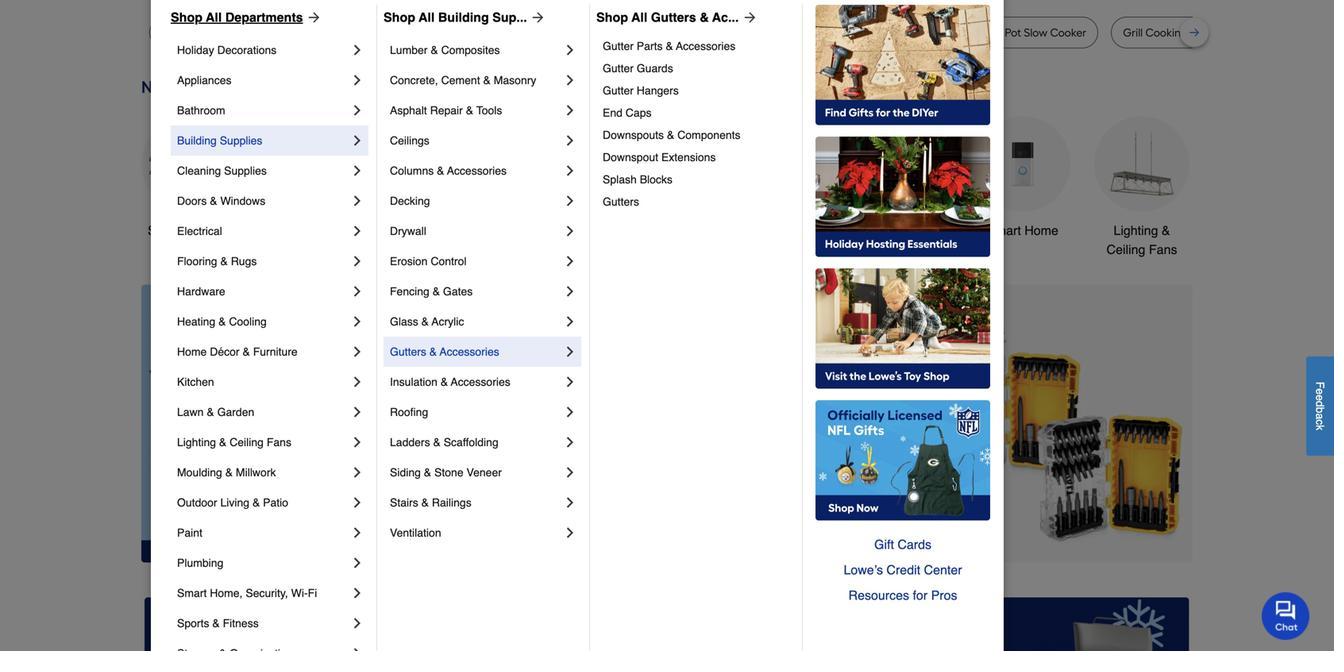 Task type: describe. For each thing, give the bounding box(es) containing it.
columns
[[390, 164, 434, 177]]

1 horizontal spatial bathroom
[[876, 223, 931, 238]]

lawn & garden
[[177, 406, 254, 419]]

doors & windows link
[[177, 186, 349, 216]]

gutter for gutter hangers
[[603, 84, 634, 97]]

1 vertical spatial fans
[[267, 436, 291, 449]]

f e e d b a c k button
[[1306, 357, 1334, 456]]

chevron right image for lighting & ceiling fans
[[349, 434, 365, 450]]

blocks
[[640, 173, 673, 186]]

moulding & millwork
[[177, 466, 276, 479]]

supplies for cleaning supplies
[[224, 164, 267, 177]]

moulding
[[177, 466, 222, 479]]

rugs
[[231, 255, 257, 268]]

& inside 'link'
[[253, 496, 260, 509]]

resources for pros link
[[816, 583, 990, 608]]

chevron right image for glass & acrylic
[[562, 314, 578, 330]]

siding & stone veneer link
[[390, 457, 562, 488]]

crock for crock pot slow cooker
[[973, 26, 1002, 39]]

chevron right image for decking
[[562, 193, 578, 209]]

cooling
[[229, 315, 267, 328]]

gift cards link
[[816, 532, 990, 558]]

1 vertical spatial lighting
[[177, 436, 216, 449]]

supplies for building supplies
[[220, 134, 262, 147]]

crock for crock pot cooking pot
[[733, 26, 763, 39]]

shop
[[148, 223, 177, 238]]

scroll to item #5 image
[[883, 534, 921, 540]]

pros
[[931, 588, 957, 603]]

outdoor for outdoor tools & equipment
[[739, 223, 785, 238]]

appliances
[[177, 74, 232, 87]]

erosion control
[[390, 255, 467, 268]]

electrical
[[177, 225, 222, 237]]

all for deals
[[181, 223, 194, 238]]

stairs & railings
[[390, 496, 472, 509]]

shop all building sup...
[[384, 10, 527, 25]]

find gifts for the diyer. image
[[816, 5, 990, 125]]

smart home, security, wi-fi link
[[177, 578, 349, 608]]

heating
[[177, 315, 215, 328]]

downspouts & components link
[[603, 124, 791, 146]]

cement
[[441, 74, 480, 87]]

shop all gutters & ac... link
[[596, 8, 758, 27]]

countertop
[[533, 26, 591, 39]]

holiday decorations link
[[177, 35, 349, 65]]

kitchen
[[177, 376, 214, 388]]

outdoor living & patio
[[177, 496, 288, 509]]

c
[[1314, 420, 1327, 425]]

0 horizontal spatial bathroom
[[177, 104, 225, 117]]

crock pot slow cooker
[[973, 26, 1087, 39]]

lumber & composites
[[390, 44, 500, 56]]

sports & fitness
[[177, 617, 259, 630]]

up to 30 percent off select grills and accessories. image
[[858, 597, 1190, 651]]

roofing
[[390, 406, 428, 419]]

drywall link
[[390, 216, 562, 246]]

accessories for columns & accessories
[[447, 164, 507, 177]]

building supplies link
[[177, 125, 349, 156]]

resources
[[849, 588, 909, 603]]

concrete, cement & masonry link
[[390, 65, 562, 95]]

gift cards
[[874, 537, 932, 552]]

chevron right image for gutters & accessories
[[562, 344, 578, 360]]

chevron right image for lawn & garden
[[349, 404, 365, 420]]

arrow right image for shop all building sup...
[[527, 10, 546, 25]]

guards
[[637, 62, 673, 75]]

ladders & scaffolding link
[[390, 427, 562, 457]]

lumber
[[390, 44, 428, 56]]

chevron right image for plumbing
[[349, 555, 365, 571]]

chevron right image for fencing & gates
[[562, 284, 578, 299]]

all for gutters
[[632, 10, 648, 25]]

fans inside lighting & ceiling fans
[[1149, 242, 1177, 257]]

chevron right image for electrical
[[349, 223, 365, 239]]

scroll to item #2 image
[[765, 534, 803, 540]]

0 horizontal spatial ceiling
[[230, 436, 264, 449]]

instant pot
[[882, 26, 936, 39]]

smart for smart home
[[987, 223, 1021, 238]]

crock pot cooking pot
[[733, 26, 846, 39]]

holiday
[[177, 44, 214, 56]]

1 horizontal spatial lighting & ceiling fans
[[1107, 223, 1177, 257]]

insulation & accessories
[[390, 376, 510, 388]]

gift
[[874, 537, 894, 552]]

paint
[[177, 527, 202, 539]]

gutter guards
[[603, 62, 673, 75]]

paint link
[[177, 518, 349, 548]]

gutters inside 'link'
[[651, 10, 696, 25]]

chevron right image for drywall
[[562, 223, 578, 239]]

for
[[913, 588, 928, 603]]

shop all deals link
[[141, 116, 237, 240]]

decking
[[390, 195, 430, 207]]

concrete, cement & masonry
[[390, 74, 536, 87]]

masonry
[[494, 74, 536, 87]]

chevron right image for ventilation
[[562, 525, 578, 541]]

security,
[[246, 587, 288, 600]]

tools link
[[380, 116, 475, 240]]

chevron right image for appliances
[[349, 72, 365, 88]]

all for departments
[[206, 10, 222, 25]]

insulation
[[390, 376, 438, 388]]

chevron right image for sports & fitness
[[349, 616, 365, 631]]

recommended searches for you heading
[[141, 0, 1193, 4]]

new deals every day during 25 days of deals image
[[141, 74, 1193, 101]]

1 horizontal spatial lighting & ceiling fans link
[[1094, 116, 1190, 259]]

triple
[[346, 26, 373, 39]]

1 slow from the left
[[376, 26, 399, 39]]

microwave
[[475, 26, 530, 39]]

ladders
[[390, 436, 430, 449]]

acrylic
[[432, 315, 464, 328]]

up to 50 percent off select tools and accessories. image
[[423, 285, 1193, 563]]

chevron right image for ladders & scaffolding
[[562, 434, 578, 450]]

holiday hosting essentials. image
[[816, 137, 990, 257]]

shop for shop all departments
[[171, 10, 203, 25]]

center
[[924, 563, 962, 577]]

kitchen link
[[177, 367, 349, 397]]

downspout extensions link
[[603, 146, 791, 168]]

end caps
[[603, 106, 652, 119]]

moulding & millwork link
[[177, 457, 349, 488]]

chevron right image for home décor & furniture
[[349, 344, 365, 360]]

smart home, security, wi-fi
[[177, 587, 317, 600]]

chevron right image for roofing
[[562, 404, 578, 420]]

erosion
[[390, 255, 428, 268]]

chevron right image for insulation & accessories
[[562, 374, 578, 390]]

chevron right image for stairs & railings
[[562, 495, 578, 511]]

shop for shop all building sup...
[[384, 10, 415, 25]]

warming
[[1233, 26, 1280, 39]]

chevron right image for smart home, security, wi-fi
[[349, 585, 365, 601]]

ceilings link
[[390, 125, 562, 156]]

downspout
[[603, 151, 658, 164]]

2 cooking from the left
[[1146, 26, 1188, 39]]

triple slow cooker
[[346, 26, 438, 39]]

chevron right image for paint
[[349, 525, 365, 541]]

shop all building sup... link
[[384, 8, 546, 27]]

tools inside outdoor tools & equipment
[[789, 223, 818, 238]]

chevron right image for outdoor living & patio
[[349, 495, 365, 511]]

accessories for gutters & accessories
[[440, 345, 499, 358]]

chevron right image for building supplies
[[349, 133, 365, 149]]

garden
[[217, 406, 254, 419]]

heating & cooling link
[[177, 307, 349, 337]]

chat invite button image
[[1262, 592, 1310, 640]]

fencing
[[390, 285, 430, 298]]

accessories for insulation & accessories
[[451, 376, 510, 388]]

1 horizontal spatial tools
[[476, 104, 502, 117]]

equipment
[[754, 242, 815, 257]]



Task type: locate. For each thing, give the bounding box(es) containing it.
gutters down recommended searches for you heading
[[651, 10, 696, 25]]

composites
[[441, 44, 500, 56]]

outdoor tools & equipment link
[[737, 116, 832, 259]]

asphalt repair & tools
[[390, 104, 502, 117]]

up to 35 percent off select small appliances. image
[[501, 597, 833, 651]]

0 vertical spatial smart
[[987, 223, 1021, 238]]

grill cooking grate & warming rack
[[1123, 26, 1307, 39]]

lowe's credit center link
[[816, 558, 990, 583]]

0 horizontal spatial fans
[[267, 436, 291, 449]]

0 horizontal spatial bathroom link
[[177, 95, 349, 125]]

a
[[1314, 413, 1327, 420]]

tools up equipment
[[789, 223, 818, 238]]

stone
[[434, 466, 464, 479]]

0 horizontal spatial cooker
[[402, 26, 438, 39]]

lighting & ceiling fans
[[1107, 223, 1177, 257], [177, 436, 291, 449]]

crock right instant pot
[[973, 26, 1002, 39]]

supplies up windows
[[224, 164, 267, 177]]

building inside shop all building sup... link
[[438, 10, 489, 25]]

scroll to item #4 image
[[845, 534, 883, 540]]

lighting inside lighting & ceiling fans
[[1114, 223, 1158, 238]]

flooring & rugs link
[[177, 246, 349, 276]]

shop all departments
[[171, 10, 303, 25]]

1 horizontal spatial arrow right image
[[527, 10, 546, 25]]

1 horizontal spatial crock
[[973, 26, 1002, 39]]

1 gutter from the top
[[603, 40, 634, 52]]

ceiling inside lighting & ceiling fans
[[1107, 242, 1146, 257]]

decorations
[[217, 44, 277, 56], [513, 242, 580, 257]]

2 horizontal spatial tools
[[789, 223, 818, 238]]

gutters for gutters & accessories
[[390, 345, 426, 358]]

stairs
[[390, 496, 418, 509]]

1 vertical spatial home
[[177, 345, 207, 358]]

gutter guards link
[[603, 57, 791, 79]]

cooker up lumber on the left top
[[402, 26, 438, 39]]

1 horizontal spatial ceiling
[[1107, 242, 1146, 257]]

1 horizontal spatial cooking
[[1146, 26, 1188, 39]]

smart for smart home, security, wi-fi
[[177, 587, 207, 600]]

0 vertical spatial lighting & ceiling fans
[[1107, 223, 1177, 257]]

all up holiday decorations
[[206, 10, 222, 25]]

all inside 'link'
[[632, 10, 648, 25]]

1 vertical spatial outdoor
[[177, 496, 217, 509]]

1 vertical spatial gutters
[[603, 195, 639, 208]]

1 cooking from the left
[[784, 26, 827, 39]]

building
[[438, 10, 489, 25], [177, 134, 217, 147]]

accessories up gutter guards link
[[676, 40, 736, 52]]

2 horizontal spatial shop
[[596, 10, 628, 25]]

tools down "concrete, cement & masonry" link
[[476, 104, 502, 117]]

1 e from the top
[[1314, 389, 1327, 395]]

home décor & furniture link
[[177, 337, 349, 367]]

2 vertical spatial gutter
[[603, 84, 634, 97]]

arrow right image for shop all departments
[[303, 10, 322, 25]]

2 horizontal spatial gutters
[[651, 10, 696, 25]]

sports
[[177, 617, 209, 630]]

0 horizontal spatial smart
[[177, 587, 207, 600]]

fi
[[308, 587, 317, 600]]

& inside outdoor tools & equipment
[[822, 223, 830, 238]]

asphalt repair & tools link
[[390, 95, 562, 125]]

accessories down ceilings link
[[447, 164, 507, 177]]

resources for pros
[[849, 588, 957, 603]]

0 vertical spatial home
[[1025, 223, 1059, 238]]

chevron right image
[[349, 42, 365, 58], [349, 72, 365, 88], [562, 102, 578, 118], [562, 133, 578, 149], [349, 163, 365, 179], [349, 284, 365, 299], [562, 344, 578, 360], [349, 374, 365, 390], [562, 404, 578, 420], [562, 434, 578, 450], [349, 465, 365, 481], [562, 465, 578, 481], [349, 555, 365, 571], [349, 585, 365, 601], [349, 616, 365, 631]]

lighting & ceiling fans link
[[1094, 116, 1190, 259], [177, 427, 349, 457]]

0 vertical spatial fans
[[1149, 242, 1177, 257]]

f
[[1314, 382, 1327, 389]]

building up 'cleaning'
[[177, 134, 217, 147]]

1 horizontal spatial home
[[1025, 223, 1059, 238]]

1 vertical spatial bathroom
[[876, 223, 931, 238]]

gutters for gutters
[[603, 195, 639, 208]]

doors & windows
[[177, 195, 265, 207]]

decking link
[[390, 186, 562, 216]]

0 horizontal spatial decorations
[[217, 44, 277, 56]]

gutter parts & accessories link
[[603, 35, 791, 57]]

shop inside 'link'
[[596, 10, 628, 25]]

pot for crock pot slow cooker
[[1005, 26, 1021, 39]]

lawn
[[177, 406, 204, 419]]

1 vertical spatial building
[[177, 134, 217, 147]]

repair
[[430, 104, 463, 117]]

gutter hangers link
[[603, 79, 791, 102]]

concrete,
[[390, 74, 438, 87]]

gutter up the gutter guards
[[603, 40, 634, 52]]

decorations for christmas
[[513, 242, 580, 257]]

arrow right image up holiday decorations link
[[303, 10, 322, 25]]

all inside "link"
[[181, 223, 194, 238]]

2 gutter from the top
[[603, 62, 634, 75]]

caps
[[626, 106, 652, 119]]

pot for crock pot cooking pot
[[765, 26, 782, 39]]

control
[[431, 255, 467, 268]]

chevron right image for kitchen
[[349, 374, 365, 390]]

1 vertical spatial ceiling
[[230, 436, 264, 449]]

0 horizontal spatial home
[[177, 345, 207, 358]]

2 e from the top
[[1314, 395, 1327, 401]]

appliances link
[[177, 65, 349, 95]]

christmas decorations
[[513, 223, 580, 257]]

ac...
[[712, 10, 739, 25]]

chevron right image for doors & windows
[[349, 193, 365, 209]]

accessories up insulation & accessories link
[[440, 345, 499, 358]]

fencing & gates link
[[390, 276, 562, 307]]

1 cooker from the left
[[402, 26, 438, 39]]

1 vertical spatial decorations
[[513, 242, 580, 257]]

1 horizontal spatial fans
[[1149, 242, 1177, 257]]

chevron right image for ceilings
[[562, 133, 578, 149]]

outdoor down moulding
[[177, 496, 217, 509]]

1 crock from the left
[[733, 26, 763, 39]]

get up to 2 free select tools or batteries when you buy 1 with select purchases. image
[[145, 597, 476, 651]]

0 vertical spatial outdoor
[[739, 223, 785, 238]]

parts
[[637, 40, 663, 52]]

gutter for gutter parts & accessories
[[603, 40, 634, 52]]

0 vertical spatial bathroom
[[177, 104, 225, 117]]

1 vertical spatial smart
[[177, 587, 207, 600]]

chevron right image
[[562, 42, 578, 58], [562, 72, 578, 88], [349, 102, 365, 118], [349, 133, 365, 149], [562, 163, 578, 179], [349, 193, 365, 209], [562, 193, 578, 209], [349, 223, 365, 239], [562, 223, 578, 239], [349, 253, 365, 269], [562, 253, 578, 269], [562, 284, 578, 299], [349, 314, 365, 330], [562, 314, 578, 330], [349, 344, 365, 360], [562, 374, 578, 390], [349, 404, 365, 420], [349, 434, 365, 450], [349, 495, 365, 511], [562, 495, 578, 511], [349, 525, 365, 541], [562, 525, 578, 541], [349, 646, 365, 651]]

chevron right image for erosion control
[[562, 253, 578, 269]]

all up lumber on the left top
[[419, 10, 435, 25]]

cleaning supplies
[[177, 164, 267, 177]]

gutters down splash
[[603, 195, 639, 208]]

1 horizontal spatial shop
[[384, 10, 415, 25]]

splash blocks link
[[603, 168, 791, 191]]

1 horizontal spatial outdoor
[[739, 223, 785, 238]]

columns & accessories
[[390, 164, 507, 177]]

0 vertical spatial ceiling
[[1107, 242, 1146, 257]]

4 pot from the left
[[1005, 26, 1021, 39]]

0 horizontal spatial arrow right image
[[303, 10, 322, 25]]

shop up triple slow cooker
[[384, 10, 415, 25]]

cooking
[[784, 26, 827, 39], [1146, 26, 1188, 39]]

1 horizontal spatial smart
[[987, 223, 1021, 238]]

credit
[[887, 563, 921, 577]]

building inside building supplies link
[[177, 134, 217, 147]]

0 horizontal spatial lighting
[[177, 436, 216, 449]]

arrow right image
[[1164, 424, 1179, 440]]

gutters down glass
[[390, 345, 426, 358]]

shop up holiday
[[171, 10, 203, 25]]

e up b
[[1314, 395, 1327, 401]]

chevron right image for cleaning supplies
[[349, 163, 365, 179]]

fans
[[1149, 242, 1177, 257], [267, 436, 291, 449]]

0 horizontal spatial crock
[[733, 26, 763, 39]]

2 crock from the left
[[973, 26, 1002, 39]]

0 horizontal spatial slow
[[376, 26, 399, 39]]

1 shop from the left
[[171, 10, 203, 25]]

1 horizontal spatial building
[[438, 10, 489, 25]]

shop all departments link
[[171, 8, 322, 27]]

chevron right image for holiday decorations
[[349, 42, 365, 58]]

gutters & accessories
[[390, 345, 499, 358]]

hangers
[[637, 84, 679, 97]]

1 horizontal spatial decorations
[[513, 242, 580, 257]]

lawn & garden link
[[177, 397, 349, 427]]

cards
[[898, 537, 932, 552]]

0 horizontal spatial building
[[177, 134, 217, 147]]

3 shop from the left
[[596, 10, 628, 25]]

chevron right image for bathroom
[[349, 102, 365, 118]]

gutter up the gutter hangers at the top of the page
[[603, 62, 634, 75]]

arrow right image up microwave countertop
[[527, 10, 546, 25]]

cooker left grill
[[1050, 26, 1087, 39]]

1 pot from the left
[[765, 26, 782, 39]]

3 arrow right image from the left
[[739, 10, 758, 25]]

2 arrow right image from the left
[[527, 10, 546, 25]]

cleaning
[[177, 164, 221, 177]]

grill
[[1123, 26, 1143, 39]]

chevron right image for flooring & rugs
[[349, 253, 365, 269]]

e up the d
[[1314, 389, 1327, 395]]

0 horizontal spatial gutters
[[390, 345, 426, 358]]

arrow right image inside shop all gutters & ac... 'link'
[[739, 10, 758, 25]]

shop down recommended searches for you heading
[[596, 10, 628, 25]]

0 vertical spatial supplies
[[220, 134, 262, 147]]

0 vertical spatial lighting
[[1114, 223, 1158, 238]]

decorations down shop all departments link
[[217, 44, 277, 56]]

1 horizontal spatial gutters
[[603, 195, 639, 208]]

rack
[[1283, 26, 1307, 39]]

supplies up cleaning supplies
[[220, 134, 262, 147]]

all right shop
[[181, 223, 194, 238]]

d
[[1314, 401, 1327, 407]]

scaffolding
[[444, 436, 499, 449]]

shop all gutters & ac...
[[596, 10, 739, 25]]

chevron right image for heating & cooling
[[349, 314, 365, 330]]

tools up erosion control
[[412, 223, 442, 238]]

2 vertical spatial gutters
[[390, 345, 426, 358]]

arrow right image up crock pot cooking pot on the top right of the page
[[739, 10, 758, 25]]

1 vertical spatial supplies
[[224, 164, 267, 177]]

arrow right image
[[303, 10, 322, 25], [527, 10, 546, 25], [739, 10, 758, 25]]

1 vertical spatial lighting & ceiling fans link
[[177, 427, 349, 457]]

ladders & scaffolding
[[390, 436, 499, 449]]

lowe's credit center
[[844, 563, 962, 577]]

decorations down christmas
[[513, 242, 580, 257]]

1 vertical spatial gutter
[[603, 62, 634, 75]]

flooring & rugs
[[177, 255, 257, 268]]

furniture
[[253, 345, 298, 358]]

building up composites
[[438, 10, 489, 25]]

1 vertical spatial lighting & ceiling fans
[[177, 436, 291, 449]]

smart
[[987, 223, 1021, 238], [177, 587, 207, 600]]

christmas
[[518, 223, 575, 238]]

downspouts & components
[[603, 129, 741, 141]]

shop these last-minute gifts. $99 or less. quantities are limited and won't last. image
[[141, 285, 398, 563]]

chevron right image for moulding & millwork
[[349, 465, 365, 481]]

chevron right image for asphalt repair & tools
[[562, 102, 578, 118]]

3 pot from the left
[[920, 26, 936, 39]]

shop
[[171, 10, 203, 25], [384, 10, 415, 25], [596, 10, 628, 25]]

arrow right image for shop all gutters & ac...
[[739, 10, 758, 25]]

1 arrow right image from the left
[[303, 10, 322, 25]]

insulation & accessories link
[[390, 367, 562, 397]]

0 horizontal spatial outdoor
[[177, 496, 217, 509]]

glass
[[390, 315, 418, 328]]

decorations for holiday
[[217, 44, 277, 56]]

0 horizontal spatial cooking
[[784, 26, 827, 39]]

shop all deals
[[148, 223, 230, 238]]

outdoor inside 'link'
[[177, 496, 217, 509]]

chevron right image for hardware
[[349, 284, 365, 299]]

departments
[[225, 10, 303, 25]]

outdoor
[[739, 223, 785, 238], [177, 496, 217, 509]]

0 vertical spatial gutter
[[603, 40, 634, 52]]

smart home link
[[975, 116, 1071, 240]]

arrow right image inside shop all building sup... link
[[527, 10, 546, 25]]

arrow left image
[[437, 424, 453, 440]]

1 horizontal spatial cooker
[[1050, 26, 1087, 39]]

ventilation link
[[390, 518, 562, 548]]

all for building
[[419, 10, 435, 25]]

smart home
[[987, 223, 1059, 238]]

accessories up roofing link
[[451, 376, 510, 388]]

b
[[1314, 407, 1327, 413]]

0 horizontal spatial shop
[[171, 10, 203, 25]]

3 gutter from the top
[[603, 84, 634, 97]]

0 horizontal spatial lighting & ceiling fans
[[177, 436, 291, 449]]

visit the lowe's toy shop. image
[[816, 268, 990, 389]]

plumbing
[[177, 557, 223, 569]]

0 vertical spatial decorations
[[217, 44, 277, 56]]

outdoor tools & equipment
[[739, 223, 830, 257]]

chevron right image for concrete, cement & masonry
[[562, 72, 578, 88]]

pot
[[765, 26, 782, 39], [830, 26, 846, 39], [920, 26, 936, 39], [1005, 26, 1021, 39]]

millwork
[[236, 466, 276, 479]]

0 horizontal spatial tools
[[412, 223, 442, 238]]

home,
[[210, 587, 243, 600]]

2 shop from the left
[[384, 10, 415, 25]]

outdoor up equipment
[[739, 223, 785, 238]]

chevron right image for columns & accessories
[[562, 163, 578, 179]]

1 horizontal spatial bathroom link
[[856, 116, 951, 240]]

chevron right image for lumber & composites
[[562, 42, 578, 58]]

patio
[[263, 496, 288, 509]]

gutter for gutter guards
[[603, 62, 634, 75]]

officially licensed n f l gifts. shop now. image
[[816, 400, 990, 521]]

0 horizontal spatial lighting & ceiling fans link
[[177, 427, 349, 457]]

chevron right image for siding & stone veneer
[[562, 465, 578, 481]]

end caps link
[[603, 102, 791, 124]]

all
[[206, 10, 222, 25], [419, 10, 435, 25], [632, 10, 648, 25], [181, 223, 194, 238]]

0 vertical spatial gutters
[[651, 10, 696, 25]]

0 vertical spatial building
[[438, 10, 489, 25]]

sup...
[[493, 10, 527, 25]]

outdoor inside outdoor tools & equipment
[[739, 223, 785, 238]]

pot for instant pot
[[920, 26, 936, 39]]

0 vertical spatial lighting & ceiling fans link
[[1094, 116, 1190, 259]]

2 pot from the left
[[830, 26, 846, 39]]

1 horizontal spatial lighting
[[1114, 223, 1158, 238]]

2 cooker from the left
[[1050, 26, 1087, 39]]

outdoor for outdoor living & patio
[[177, 496, 217, 509]]

all up parts
[[632, 10, 648, 25]]

2 slow from the left
[[1024, 26, 1048, 39]]

1 horizontal spatial slow
[[1024, 26, 1048, 39]]

crock down ac...
[[733, 26, 763, 39]]

arrow right image inside shop all departments link
[[303, 10, 322, 25]]

gutter up the end
[[603, 84, 634, 97]]

2 horizontal spatial arrow right image
[[739, 10, 758, 25]]

shop for shop all gutters & ac...
[[596, 10, 628, 25]]



Task type: vqa. For each thing, say whether or not it's contained in the screenshot.
third POT
yes



